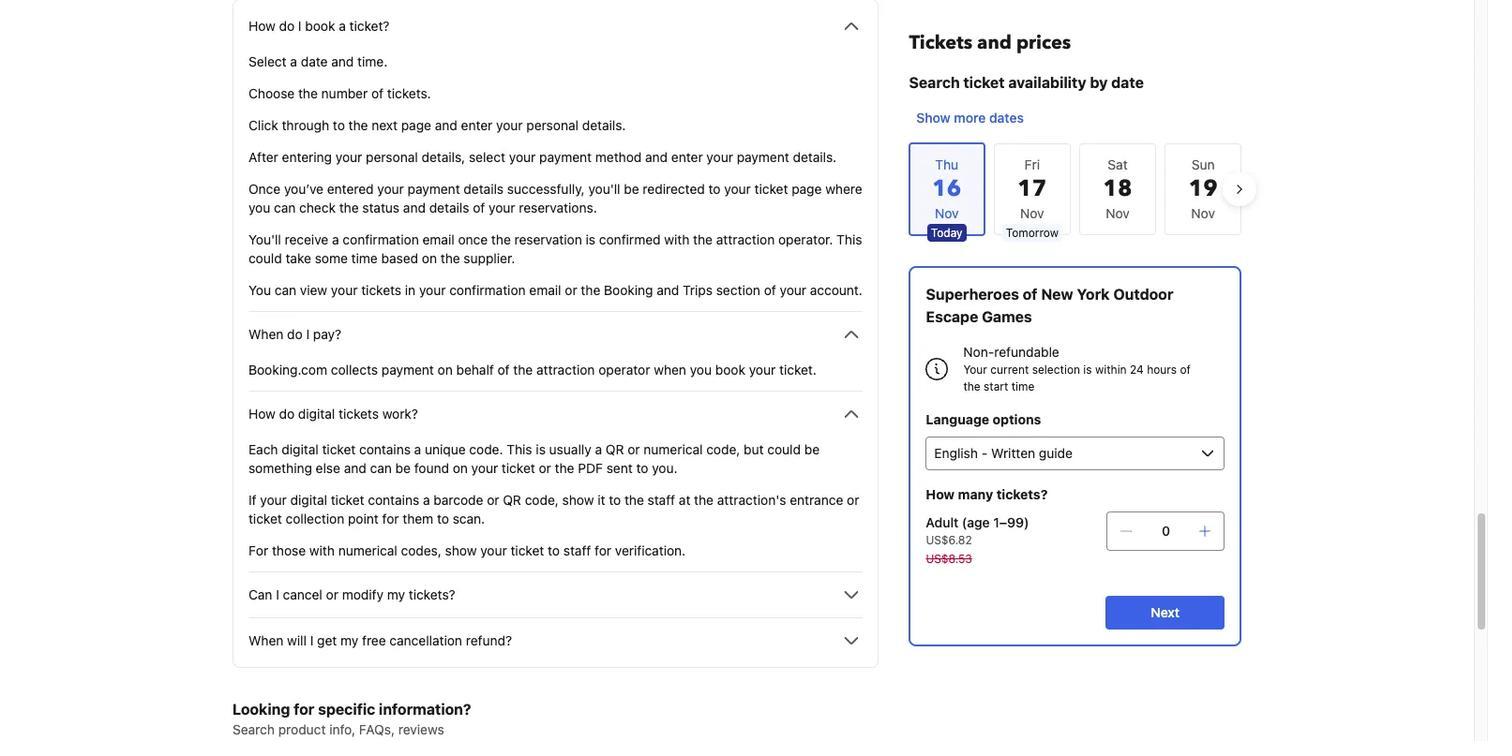 Task type: locate. For each thing, give the bounding box(es) containing it.
the up through
[[298, 85, 318, 101]]

1 vertical spatial tickets
[[339, 406, 379, 422]]

time
[[351, 250, 378, 266], [1011, 380, 1034, 394]]

1 vertical spatial contains
[[368, 492, 419, 508]]

is inside you'll receive a confirmation email once the reservation is confirmed with the attraction operator. this could take some time based on the supplier.
[[586, 232, 595, 248]]

search inside looking for specific information? search product info, faqs, reviews
[[233, 722, 275, 738]]

how up select
[[248, 18, 275, 34]]

i right the "will"
[[310, 633, 313, 649]]

0 vertical spatial how
[[248, 18, 275, 34]]

for up product
[[294, 701, 314, 718]]

a up them
[[423, 492, 430, 508]]

a inside you'll receive a confirmation email once the reservation is confirmed with the attraction operator. this could take some time based on the supplier.
[[332, 232, 339, 248]]

the
[[298, 85, 318, 101], [348, 117, 368, 133], [339, 200, 359, 216], [491, 232, 511, 248], [693, 232, 713, 248], [440, 250, 460, 266], [581, 282, 600, 298], [513, 362, 533, 378], [963, 380, 980, 394], [555, 460, 574, 476], [624, 492, 644, 508], [694, 492, 714, 508]]

1 horizontal spatial confirmation
[[449, 282, 526, 298]]

and up details,
[[435, 117, 457, 133]]

how for how do digital tickets work?
[[248, 406, 275, 422]]

search
[[909, 74, 959, 91], [233, 722, 275, 738]]

1 vertical spatial qr
[[503, 492, 521, 508]]

how inside how do i book a ticket? dropdown button
[[248, 18, 275, 34]]

or inside how do i book a ticket? element
[[565, 282, 577, 298]]

0 vertical spatial with
[[664, 232, 690, 248]]

2 when from the top
[[248, 633, 284, 649]]

this inside each digital ticket contains a unique code. this is usually a qr or numerical code, but could be something else and can be found on your ticket or the pdf sent to you.
[[507, 442, 532, 458]]

payment down details,
[[408, 181, 460, 197]]

selection
[[1032, 363, 1080, 377]]

0 vertical spatial staff
[[648, 492, 675, 508]]

1 vertical spatial details.
[[793, 149, 837, 165]]

and up redirected
[[645, 149, 668, 165]]

1 horizontal spatial tickets?
[[996, 487, 1047, 503]]

0 horizontal spatial date
[[301, 53, 328, 69]]

0 vertical spatial can
[[274, 200, 296, 216]]

be
[[624, 181, 639, 197], [804, 442, 820, 458], [395, 460, 411, 476]]

nov for 18
[[1106, 205, 1130, 221]]

ticket down if your digital ticket contains a barcode or qr code, show it to the staff at the attraction's entrance or ticket collection point for them to scan.
[[511, 543, 544, 559]]

1 horizontal spatial date
[[1111, 74, 1143, 91]]

scan.
[[453, 511, 485, 527]]

digital up collection
[[290, 492, 327, 508]]

a up found
[[414, 442, 421, 458]]

1 vertical spatial book
[[715, 362, 745, 378]]

show more dates
[[916, 110, 1023, 126]]

can
[[274, 200, 296, 216], [275, 282, 296, 298], [370, 460, 392, 476]]

time inside the non-refundable your current selection is within 24 hours of the start time
[[1011, 380, 1034, 394]]

you've
[[284, 181, 323, 197]]

tickets? down codes,
[[409, 587, 455, 603]]

0 vertical spatial tickets?
[[996, 487, 1047, 503]]

0 vertical spatial you
[[248, 200, 270, 216]]

staff inside if your digital ticket contains a barcode or qr code, show it to the staff at the attraction's entrance or ticket collection point for them to scan.
[[648, 492, 675, 508]]

0 horizontal spatial search
[[233, 722, 275, 738]]

i inside dropdown button
[[310, 633, 313, 649]]

nov up tomorrow
[[1020, 205, 1044, 221]]

within
[[1095, 363, 1126, 377]]

0 horizontal spatial email
[[422, 232, 454, 248]]

1 vertical spatial page
[[792, 181, 822, 197]]

1 horizontal spatial numerical
[[644, 442, 703, 458]]

time down current
[[1011, 380, 1034, 394]]

details.
[[582, 117, 626, 133], [793, 149, 837, 165]]

language
[[925, 412, 989, 428]]

for left verification. at the left
[[595, 543, 611, 559]]

to right redirected
[[708, 181, 721, 197]]

my right get
[[340, 633, 358, 649]]

2 vertical spatial digital
[[290, 492, 327, 508]]

for inside looking for specific information? search product info, faqs, reviews
[[294, 701, 314, 718]]

or down usually
[[539, 460, 551, 476]]

pay?
[[313, 326, 341, 342]]

0
[[1161, 523, 1170, 539]]

collects
[[331, 362, 378, 378]]

to down choose the number of tickets.
[[333, 117, 345, 133]]

0 vertical spatial time
[[351, 250, 378, 266]]

email inside you'll receive a confirmation email once the reservation is confirmed with the attraction operator. this could take some time based on the supplier.
[[422, 232, 454, 248]]

tomorrow
[[1006, 226, 1059, 240]]

1 when from the top
[[248, 326, 284, 342]]

3 nov from the left
[[1191, 205, 1215, 221]]

digital inside if your digital ticket contains a barcode or qr code, show it to the staff at the attraction's entrance or ticket collection point for them to scan.
[[290, 492, 327, 508]]

for those with numerical codes, show your ticket to staff for verification.
[[248, 543, 686, 559]]

how many tickets?
[[925, 487, 1047, 503]]

digital inside each digital ticket contains a unique code. this is usually a qr or numerical code, but could be something else and can be found on your ticket or the pdf sent to you.
[[282, 442, 318, 458]]

adult
[[925, 515, 958, 531]]

(age
[[961, 515, 989, 531]]

1 vertical spatial show
[[445, 543, 477, 559]]

contains up them
[[368, 492, 419, 508]]

contains inside if your digital ticket contains a barcode or qr code, show it to the staff at the attraction's entrance or ticket collection point for them to scan.
[[368, 492, 419, 508]]

1 vertical spatial when
[[248, 633, 284, 649]]

contains down work?
[[359, 442, 411, 458]]

1 horizontal spatial for
[[382, 511, 399, 527]]

0 horizontal spatial is
[[536, 442, 546, 458]]

tickets left the in
[[361, 282, 401, 298]]

language options
[[925, 412, 1041, 428]]

1 horizontal spatial page
[[792, 181, 822, 197]]

1 horizontal spatial my
[[387, 587, 405, 603]]

page right next
[[401, 117, 431, 133]]

your inside if your digital ticket contains a barcode or qr code, show it to the staff at the attraction's entrance or ticket collection point for them to scan.
[[260, 492, 287, 508]]

attraction
[[716, 232, 775, 248], [536, 362, 595, 378]]

digital
[[298, 406, 335, 422], [282, 442, 318, 458], [290, 492, 327, 508]]

0 vertical spatial search
[[909, 74, 959, 91]]

1–99)
[[993, 515, 1029, 531]]

1 horizontal spatial staff
[[648, 492, 675, 508]]

0 vertical spatial for
[[382, 511, 399, 527]]

with right "confirmed"
[[664, 232, 690, 248]]

0 vertical spatial numerical
[[644, 442, 703, 458]]

on inside you'll receive a confirmation email once the reservation is confirmed with the attraction operator. this could take some time based on the supplier.
[[422, 250, 437, 266]]

confirmation inside you'll receive a confirmation email once the reservation is confirmed with the attraction operator. this could take some time based on the supplier.
[[343, 232, 419, 248]]

next
[[372, 117, 398, 133]]

nov inside the sat 18 nov
[[1106, 205, 1130, 221]]

or down you'll receive a confirmation email once the reservation is confirmed with the attraction operator. this could take some time based on the supplier.
[[565, 282, 577, 298]]

can left found
[[370, 460, 392, 476]]

qr up sent
[[606, 442, 624, 458]]

0 vertical spatial book
[[305, 18, 335, 34]]

0 horizontal spatial numerical
[[338, 543, 397, 559]]

date
[[301, 53, 328, 69], [1111, 74, 1143, 91]]

of
[[371, 85, 384, 101], [473, 200, 485, 216], [764, 282, 776, 298], [1022, 286, 1037, 303], [497, 362, 510, 378], [1179, 363, 1190, 377]]

tickets? inside dropdown button
[[409, 587, 455, 603]]

1 vertical spatial search
[[233, 722, 275, 738]]

1 horizontal spatial attraction
[[716, 232, 775, 248]]

be left found
[[395, 460, 411, 476]]

us$8.53
[[925, 552, 972, 566]]

of left new
[[1022, 286, 1037, 303]]

cancellation
[[390, 633, 462, 649]]

2 horizontal spatial nov
[[1191, 205, 1215, 221]]

or up sent
[[628, 442, 640, 458]]

2 vertical spatial for
[[294, 701, 314, 718]]

book inside dropdown button
[[305, 18, 335, 34]]

qr down each digital ticket contains a unique code. this is usually a qr or numerical code, but could be something else and can be found on your ticket or the pdf sent to you.
[[503, 492, 521, 508]]

your
[[496, 117, 523, 133], [336, 149, 362, 165], [509, 149, 536, 165], [706, 149, 733, 165], [377, 181, 404, 197], [724, 181, 751, 197], [489, 200, 515, 216], [331, 282, 358, 298], [419, 282, 446, 298], [780, 282, 806, 298], [749, 362, 776, 378], [471, 460, 498, 476], [260, 492, 287, 508], [480, 543, 507, 559]]

0 horizontal spatial be
[[395, 460, 411, 476]]

based
[[381, 250, 418, 266]]

and right status in the top of the page
[[403, 200, 426, 216]]

1 nov from the left
[[1020, 205, 1044, 221]]

nov inside sun 19 nov
[[1191, 205, 1215, 221]]

can right you
[[275, 282, 296, 298]]

0 horizontal spatial confirmation
[[343, 232, 419, 248]]

enter
[[461, 117, 493, 133], [671, 149, 703, 165]]

1 horizontal spatial is
[[586, 232, 595, 248]]

0 horizontal spatial personal
[[366, 149, 418, 165]]

i up select a date and time.
[[298, 18, 301, 34]]

and left 'trips'
[[657, 282, 679, 298]]

of right hours
[[1179, 363, 1190, 377]]

start
[[983, 380, 1008, 394]]

you inside the once you've entered your payment details successfully, you'll be redirected to your ticket page where you can check the status and details of your reservations.
[[248, 200, 270, 216]]

tickets inside dropdown button
[[339, 406, 379, 422]]

0 horizontal spatial for
[[294, 701, 314, 718]]

get
[[317, 633, 337, 649]]

do down "booking.com"
[[279, 406, 295, 422]]

for inside if your digital ticket contains a barcode or qr code, show it to the staff at the attraction's entrance or ticket collection point for them to scan.
[[382, 511, 399, 527]]

and
[[977, 30, 1011, 55], [331, 53, 354, 69], [435, 117, 457, 133], [645, 149, 668, 165], [403, 200, 426, 216], [657, 282, 679, 298], [344, 460, 366, 476]]

tickets
[[361, 282, 401, 298], [339, 406, 379, 422]]

on inside each digital ticket contains a unique code. this is usually a qr or numerical code, but could be something else and can be found on your ticket or the pdf sent to you.
[[453, 460, 468, 476]]

i
[[298, 18, 301, 34], [306, 326, 310, 342], [276, 587, 279, 603], [310, 633, 313, 649]]

1 vertical spatial attraction
[[536, 362, 595, 378]]

a right select
[[290, 53, 297, 69]]

my right modify at the bottom
[[387, 587, 405, 603]]

region
[[893, 135, 1256, 244]]

cancel
[[283, 587, 322, 603]]

0 vertical spatial email
[[422, 232, 454, 248]]

a up pdf
[[595, 442, 602, 458]]

or inside dropdown button
[[326, 587, 338, 603]]

is
[[586, 232, 595, 248], [1083, 363, 1092, 377], [536, 442, 546, 458]]

0 vertical spatial attraction
[[716, 232, 775, 248]]

0 vertical spatial be
[[624, 181, 639, 197]]

i inside dropdown button
[[298, 18, 301, 34]]

0 horizontal spatial this
[[507, 442, 532, 458]]

2 vertical spatial is
[[536, 442, 546, 458]]

1 vertical spatial do
[[287, 326, 303, 342]]

attraction up section
[[716, 232, 775, 248]]

1 vertical spatial enter
[[671, 149, 703, 165]]

code, inside if your digital ticket contains a barcode or qr code, show it to the staff at the attraction's entrance or ticket collection point for them to scan.
[[525, 492, 559, 508]]

17
[[1018, 173, 1047, 204]]

date down how do i book a ticket?
[[301, 53, 328, 69]]

2 vertical spatial do
[[279, 406, 295, 422]]

payment up work?
[[381, 362, 434, 378]]

you
[[248, 200, 270, 216], [690, 362, 712, 378]]

how do digital tickets work? button
[[248, 403, 863, 426]]

book right when
[[715, 362, 745, 378]]

qr
[[606, 442, 624, 458], [503, 492, 521, 508]]

take
[[285, 250, 311, 266]]

after
[[248, 149, 278, 165]]

1 horizontal spatial nov
[[1106, 205, 1130, 221]]

0 vertical spatial contains
[[359, 442, 411, 458]]

digital inside dropdown button
[[298, 406, 335, 422]]

the up 'trips'
[[693, 232, 713, 248]]

page inside the once you've entered your payment details successfully, you'll be redirected to your ticket page where you can check the status and details of your reservations.
[[792, 181, 822, 197]]

is left usually
[[536, 442, 546, 458]]

to inside each digital ticket contains a unique code. this is usually a qr or numerical code, but could be something else and can be found on your ticket or the pdf sent to you.
[[636, 460, 648, 476]]

enter up redirected
[[671, 149, 703, 165]]

digital for do
[[298, 406, 335, 422]]

0 vertical spatial show
[[562, 492, 594, 508]]

do for tickets
[[279, 406, 295, 422]]

entered
[[327, 181, 374, 197]]

can down you've
[[274, 200, 296, 216]]

qr inside each digital ticket contains a unique code. this is usually a qr or numerical code, but could be something else and can be found on your ticket or the pdf sent to you.
[[606, 442, 624, 458]]

1 vertical spatial for
[[595, 543, 611, 559]]

sent
[[606, 460, 633, 476]]

is inside the non-refundable your current selection is within 24 hours of the start time
[[1083, 363, 1092, 377]]

is inside each digital ticket contains a unique code. this is usually a qr or numerical code, but could be something else and can be found on your ticket or the pdf sent to you.
[[536, 442, 546, 458]]

or
[[565, 282, 577, 298], [628, 442, 640, 458], [539, 460, 551, 476], [487, 492, 499, 508], [847, 492, 859, 508], [326, 587, 338, 603]]

ticket up operator.
[[754, 181, 788, 197]]

or right entrance
[[847, 492, 859, 508]]

tickets left work?
[[339, 406, 379, 422]]

be up entrance
[[804, 442, 820, 458]]

0 vertical spatial is
[[586, 232, 595, 248]]

1 horizontal spatial could
[[767, 442, 801, 458]]

attraction inside you'll receive a confirmation email once the reservation is confirmed with the attraction operator. this could take some time based on the supplier.
[[716, 232, 775, 248]]

2 horizontal spatial is
[[1083, 363, 1092, 377]]

for
[[248, 543, 268, 559]]

the down your
[[963, 380, 980, 394]]

next
[[1150, 605, 1179, 621]]

0 horizontal spatial could
[[248, 250, 282, 266]]

0 horizontal spatial my
[[340, 633, 358, 649]]

those
[[272, 543, 306, 559]]

of inside the once you've entered your payment details successfully, you'll be redirected to your ticket page where you can check the status and details of your reservations.
[[473, 200, 485, 216]]

digital for your
[[290, 492, 327, 508]]

time right some
[[351, 250, 378, 266]]

time.
[[357, 53, 387, 69]]

nov down 19
[[1191, 205, 1215, 221]]

superheroes of new york outdoor escape games
[[925, 286, 1173, 325]]

nov down 18
[[1106, 205, 1130, 221]]

1 vertical spatial time
[[1011, 380, 1034, 394]]

0 vertical spatial enter
[[461, 117, 493, 133]]

when inside dropdown button
[[248, 633, 284, 649]]

select
[[248, 53, 287, 69]]

could inside each digital ticket contains a unique code. this is usually a qr or numerical code, but could be something else and can be found on your ticket or the pdf sent to you.
[[767, 442, 801, 458]]

1 horizontal spatial with
[[664, 232, 690, 248]]

through
[[282, 117, 329, 133]]

show left it
[[562, 492, 594, 508]]

nov inside the fri 17 nov tomorrow
[[1020, 205, 1044, 221]]

date inside how do i book a ticket? element
[[301, 53, 328, 69]]

code, left but
[[706, 442, 740, 458]]

games
[[981, 308, 1032, 325]]

0 vertical spatial do
[[279, 18, 295, 34]]

them
[[403, 511, 433, 527]]

with inside you'll receive a confirmation email once the reservation is confirmed with the attraction operator. this could take some time based on the supplier.
[[664, 232, 690, 248]]

can i cancel or modify my tickets?
[[248, 587, 455, 603]]

you right when
[[690, 362, 712, 378]]

how inside how do digital tickets work? dropdown button
[[248, 406, 275, 422]]

1 vertical spatial with
[[309, 543, 335, 559]]

0 horizontal spatial details.
[[582, 117, 626, 133]]

1 vertical spatial is
[[1083, 363, 1092, 377]]

or right cancel
[[326, 587, 338, 603]]

search ticket availability by date
[[909, 74, 1143, 91]]

nov for 19
[[1191, 205, 1215, 221]]

of right section
[[764, 282, 776, 298]]

digital up something
[[282, 442, 318, 458]]

the inside the once you've entered your payment details successfully, you'll be redirected to your ticket page where you can check the status and details of your reservations.
[[339, 200, 359, 216]]

enter up select
[[461, 117, 493, 133]]

24
[[1129, 363, 1143, 377]]

the right it
[[624, 492, 644, 508]]

1 horizontal spatial enter
[[671, 149, 703, 165]]

or right barcode
[[487, 492, 499, 508]]

personal down next
[[366, 149, 418, 165]]

1 vertical spatial could
[[767, 442, 801, 458]]

0 vertical spatial digital
[[298, 406, 335, 422]]

you'll
[[588, 181, 620, 197]]

is left "confirmed"
[[586, 232, 595, 248]]

code, down each digital ticket contains a unique code. this is usually a qr or numerical code, but could be something else and can be found on your ticket or the pdf sent to you.
[[525, 492, 559, 508]]

0 horizontal spatial code,
[[525, 492, 559, 508]]

1 vertical spatial tickets?
[[409, 587, 455, 603]]

0 vertical spatial my
[[387, 587, 405, 603]]

sat 18 nov
[[1103, 157, 1132, 221]]

section
[[716, 282, 760, 298]]

when up "booking.com"
[[248, 326, 284, 342]]

0 horizontal spatial tickets?
[[409, 587, 455, 603]]

for right point
[[382, 511, 399, 527]]

staff down if your digital ticket contains a barcode or qr code, show it to the staff at the attraction's entrance or ticket collection point for them to scan.
[[563, 543, 591, 559]]

non-refundable your current selection is within 24 hours of the start time
[[963, 344, 1190, 394]]

show down scan.
[[445, 543, 477, 559]]

show
[[916, 110, 950, 126]]

your inside each digital ticket contains a unique code. this is usually a qr or numerical code, but could be something else and can be found on your ticket or the pdf sent to you.
[[471, 460, 498, 476]]

and right "else"
[[344, 460, 366, 476]]

numerical down point
[[338, 543, 397, 559]]

1 horizontal spatial you
[[690, 362, 712, 378]]

1 horizontal spatial personal
[[526, 117, 579, 133]]

show
[[562, 492, 594, 508], [445, 543, 477, 559]]

confirmation down supplier.
[[449, 282, 526, 298]]

qr inside if your digital ticket contains a barcode or qr code, show it to the staff at the attraction's entrance or ticket collection point for them to scan.
[[503, 492, 521, 508]]

do up select
[[279, 18, 295, 34]]

2 nov from the left
[[1106, 205, 1130, 221]]

if
[[248, 492, 256, 508]]

region containing 17
[[893, 135, 1256, 244]]

2 vertical spatial be
[[395, 460, 411, 476]]

1 horizontal spatial this
[[837, 232, 862, 248]]

date right by
[[1111, 74, 1143, 91]]

once
[[458, 232, 488, 248]]

personal up after entering your personal details, select your payment method and enter your payment details. at the top of page
[[526, 117, 579, 133]]

when inside dropdown button
[[248, 326, 284, 342]]

0 horizontal spatial show
[[445, 543, 477, 559]]

page
[[401, 117, 431, 133], [792, 181, 822, 197]]

tickets
[[909, 30, 972, 55]]

with
[[664, 232, 690, 248], [309, 543, 335, 559]]

do inside dropdown button
[[287, 326, 303, 342]]

personal
[[526, 117, 579, 133], [366, 149, 418, 165]]

0 vertical spatial page
[[401, 117, 431, 133]]

0 vertical spatial tickets
[[361, 282, 401, 298]]

page left where
[[792, 181, 822, 197]]

1 horizontal spatial book
[[715, 362, 745, 378]]

0 vertical spatial date
[[301, 53, 328, 69]]

method
[[595, 149, 642, 165]]

time inside you'll receive a confirmation email once the reservation is confirmed with the attraction operator. this could take some time based on the supplier.
[[351, 250, 378, 266]]

0 horizontal spatial time
[[351, 250, 378, 266]]

refundable
[[994, 344, 1059, 360]]

to down if your digital ticket contains a barcode or qr code, show it to the staff at the attraction's entrance or ticket collection point for them to scan.
[[548, 543, 560, 559]]

is left within
[[1083, 363, 1092, 377]]

my inside dropdown button
[[340, 633, 358, 649]]

be right you'll
[[624, 181, 639, 197]]

ticket inside the once you've entered your payment details successfully, you'll be redirected to your ticket page where you can check the status and details of your reservations.
[[754, 181, 788, 197]]

0 vertical spatial could
[[248, 250, 282, 266]]

ticket down if
[[248, 511, 282, 527]]

search down looking
[[233, 722, 275, 738]]

usually
[[549, 442, 591, 458]]

show inside if your digital ticket contains a barcode or qr code, show it to the staff at the attraction's entrance or ticket collection point for them to scan.
[[562, 492, 594, 508]]

confirmation up based on the left top of the page
[[343, 232, 419, 248]]

non-
[[963, 344, 994, 360]]

1 horizontal spatial show
[[562, 492, 594, 508]]

details
[[464, 181, 504, 197], [429, 200, 469, 216]]

email down you'll receive a confirmation email once the reservation is confirmed with the attraction operator. this could take some time based on the supplier.
[[529, 282, 561, 298]]

1 vertical spatial email
[[529, 282, 561, 298]]



Task type: describe. For each thing, give the bounding box(es) containing it.
is for some
[[586, 232, 595, 248]]

the up supplier.
[[491, 232, 511, 248]]

contains inside each digital ticket contains a unique code. this is usually a qr or numerical code, but could be something else and can be found on your ticket or the pdf sent to you.
[[359, 442, 411, 458]]

refund?
[[466, 633, 512, 649]]

1 vertical spatial confirmation
[[449, 282, 526, 298]]

of left tickets.
[[371, 85, 384, 101]]

0 vertical spatial details.
[[582, 117, 626, 133]]

entering
[[282, 149, 332, 165]]

prices
[[1016, 30, 1071, 55]]

of inside superheroes of new york outdoor escape games
[[1022, 286, 1037, 303]]

account.
[[810, 282, 863, 298]]

the down once
[[440, 250, 460, 266]]

i for get
[[310, 633, 313, 649]]

booking.com
[[248, 362, 327, 378]]

if your digital ticket contains a barcode or qr code, show it to the staff at the attraction's entrance or ticket collection point for them to scan.
[[248, 492, 859, 527]]

how for how many tickets?
[[925, 487, 954, 503]]

a inside dropdown button
[[339, 18, 346, 34]]

the inside the non-refundable your current selection is within 24 hours of the start time
[[963, 380, 980, 394]]

faqs,
[[359, 722, 395, 738]]

2 horizontal spatial be
[[804, 442, 820, 458]]

work?
[[382, 406, 418, 422]]

choose the number of tickets.
[[248, 85, 431, 101]]

nov for 17
[[1020, 205, 1044, 221]]

free
[[362, 633, 386, 649]]

1 vertical spatial details
[[429, 200, 469, 216]]

i for pay?
[[306, 326, 310, 342]]

reviews
[[398, 722, 444, 738]]

with inside how do digital tickets work? element
[[309, 543, 335, 559]]

pdf
[[578, 460, 603, 476]]

payment inside the once you've entered your payment details successfully, you'll be redirected to your ticket page where you can check the status and details of your reservations.
[[408, 181, 460, 197]]

1 vertical spatial staff
[[563, 543, 591, 559]]

how do i book a ticket? element
[[248, 38, 863, 300]]

the left next
[[348, 117, 368, 133]]

how do i book a ticket? button
[[248, 15, 863, 38]]

your
[[963, 363, 987, 377]]

sat
[[1108, 157, 1128, 173]]

fri
[[1025, 157, 1040, 173]]

1 vertical spatial on
[[437, 362, 453, 378]]

1 vertical spatial can
[[275, 282, 296, 298]]

1 horizontal spatial email
[[529, 282, 561, 298]]

but
[[744, 442, 764, 458]]

the down when do i pay? dropdown button
[[513, 362, 533, 378]]

check
[[299, 200, 336, 216]]

do for pay?
[[287, 326, 303, 342]]

when for when will i get my free cancellation refund?
[[248, 633, 284, 649]]

found
[[414, 460, 449, 476]]

else
[[316, 460, 340, 476]]

looking
[[233, 701, 290, 718]]

verification.
[[615, 543, 686, 559]]

superheroes
[[925, 286, 1019, 303]]

next button
[[1105, 596, 1225, 630]]

code.
[[469, 442, 503, 458]]

receive
[[285, 232, 328, 248]]

after entering your personal details, select your payment method and enter your payment details.
[[248, 149, 837, 165]]

could inside you'll receive a confirmation email once the reservation is confirmed with the attraction operator. this could take some time based on the supplier.
[[248, 250, 282, 266]]

number
[[321, 85, 368, 101]]

collection
[[286, 511, 344, 527]]

you.
[[652, 460, 678, 476]]

i for book
[[298, 18, 301, 34]]

1 vertical spatial date
[[1111, 74, 1143, 91]]

escape
[[925, 308, 978, 325]]

2 horizontal spatial for
[[595, 543, 611, 559]]

tickets and prices
[[909, 30, 1071, 55]]

by
[[1089, 74, 1107, 91]]

1 vertical spatial you
[[690, 362, 712, 378]]

of inside the non-refundable your current selection is within 24 hours of the start time
[[1179, 363, 1190, 377]]

the right "at"
[[694, 492, 714, 508]]

i right can at the bottom of page
[[276, 587, 279, 603]]

tickets.
[[387, 85, 431, 101]]

code, inside each digital ticket contains a unique code. this is usually a qr or numerical code, but could be something else and can be found on your ticket or the pdf sent to you.
[[706, 442, 740, 458]]

0 horizontal spatial page
[[401, 117, 431, 133]]

dates
[[989, 110, 1023, 126]]

the left booking
[[581, 282, 600, 298]]

to inside the once you've entered your payment details successfully, you'll be redirected to your ticket page where you can check the status and details of your reservations.
[[708, 181, 721, 197]]

us$6.82
[[925, 534, 972, 548]]

modify
[[342, 587, 384, 603]]

is for be
[[536, 442, 546, 458]]

a inside if your digital ticket contains a barcode or qr code, show it to the staff at the attraction's entrance or ticket collection point for them to scan.
[[423, 492, 430, 508]]

be inside the once you've entered your payment details successfully, you'll be redirected to your ticket page where you can check the status and details of your reservations.
[[624, 181, 639, 197]]

1 vertical spatial personal
[[366, 149, 418, 165]]

select
[[469, 149, 505, 165]]

it
[[597, 492, 605, 508]]

to down barcode
[[437, 511, 449, 527]]

ticket?
[[349, 18, 390, 34]]

select a date and time.
[[248, 53, 387, 69]]

0 vertical spatial personal
[[526, 117, 579, 133]]

barcode
[[433, 492, 483, 508]]

each digital ticket contains a unique code. this is usually a qr or numerical code, but could be something else and can be found on your ticket or the pdf sent to you.
[[248, 442, 820, 476]]

york
[[1076, 286, 1109, 303]]

can
[[248, 587, 272, 603]]

sun 19 nov
[[1189, 157, 1218, 221]]

how do i book a ticket?
[[248, 18, 390, 34]]

payment up operator.
[[737, 149, 789, 165]]

and left time.
[[331, 53, 354, 69]]

redirected
[[643, 181, 705, 197]]

booking
[[604, 282, 653, 298]]

do for book
[[279, 18, 295, 34]]

something
[[248, 460, 312, 476]]

and left prices
[[977, 30, 1011, 55]]

availability
[[1008, 74, 1086, 91]]

to right it
[[609, 492, 621, 508]]

successfully,
[[507, 181, 585, 197]]

ticket up show more dates
[[963, 74, 1004, 91]]

the inside each digital ticket contains a unique code. this is usually a qr or numerical code, but could be something else and can be found on your ticket or the pdf sent to you.
[[555, 460, 574, 476]]

when
[[654, 362, 686, 378]]

operator
[[598, 362, 650, 378]]

hours
[[1146, 363, 1176, 377]]

of right behalf
[[497, 362, 510, 378]]

you'll receive a confirmation email once the reservation is confirmed with the attraction operator. this could take some time based on the supplier.
[[248, 232, 862, 266]]

ticket down 'code.'
[[502, 460, 535, 476]]

confirmed
[[599, 232, 661, 248]]

how do digital tickets work?
[[248, 406, 418, 422]]

1 horizontal spatial details.
[[793, 149, 837, 165]]

this inside you'll receive a confirmation email once the reservation is confirmed with the attraction operator. this could take some time based on the supplier.
[[837, 232, 862, 248]]

0 vertical spatial details
[[464, 181, 504, 197]]

view
[[300, 282, 327, 298]]

reservations.
[[519, 200, 597, 216]]

can inside the once you've entered your payment details successfully, you'll be redirected to your ticket page where you can check the status and details of your reservations.
[[274, 200, 296, 216]]

1 horizontal spatial search
[[909, 74, 959, 91]]

show more dates button
[[909, 101, 1031, 135]]

and inside each digital ticket contains a unique code. this is usually a qr or numerical code, but could be something else and can be found on your ticket or the pdf sent to you.
[[344, 460, 366, 476]]

codes,
[[401, 543, 441, 559]]

current
[[990, 363, 1028, 377]]

numerical inside each digital ticket contains a unique code. this is usually a qr or numerical code, but could be something else and can be found on your ticket or the pdf sent to you.
[[644, 442, 703, 458]]

at
[[679, 492, 690, 508]]

outdoor
[[1113, 286, 1173, 303]]

click through to the next page and enter your personal details.
[[248, 117, 626, 133]]

when will i get my free cancellation refund? button
[[248, 630, 863, 653]]

can inside each digital ticket contains a unique code. this is usually a qr or numerical code, but could be something else and can be found on your ticket or the pdf sent to you.
[[370, 460, 392, 476]]

in
[[405, 282, 416, 298]]

info,
[[329, 722, 356, 738]]

how do digital tickets work? element
[[248, 426, 863, 561]]

looking for specific information? search product info, faqs, reviews
[[233, 701, 471, 738]]

1 vertical spatial numerical
[[338, 543, 397, 559]]

once
[[248, 181, 281, 197]]

when for when do i pay?
[[248, 326, 284, 342]]

supplier.
[[464, 250, 515, 266]]

information?
[[379, 701, 471, 718]]

19
[[1189, 173, 1218, 204]]

my inside dropdown button
[[387, 587, 405, 603]]

ticket up "else"
[[322, 442, 356, 458]]

how for how do i book a ticket?
[[248, 18, 275, 34]]

ticket up point
[[331, 492, 364, 508]]

sun
[[1192, 157, 1215, 173]]

payment up "successfully,"
[[539, 149, 592, 165]]

0 horizontal spatial attraction
[[536, 362, 595, 378]]

tickets inside how do i book a ticket? element
[[361, 282, 401, 298]]

more
[[953, 110, 985, 126]]

and inside the once you've entered your payment details successfully, you'll be redirected to your ticket page where you can check the status and details of your reservations.
[[403, 200, 426, 216]]

when do i pay?
[[248, 326, 341, 342]]



Task type: vqa. For each thing, say whether or not it's contained in the screenshot.
ticket within Once you've entered your payment details successfully, you'll be redirected to your ticket page where you can check the status and details of your reservations.
yes



